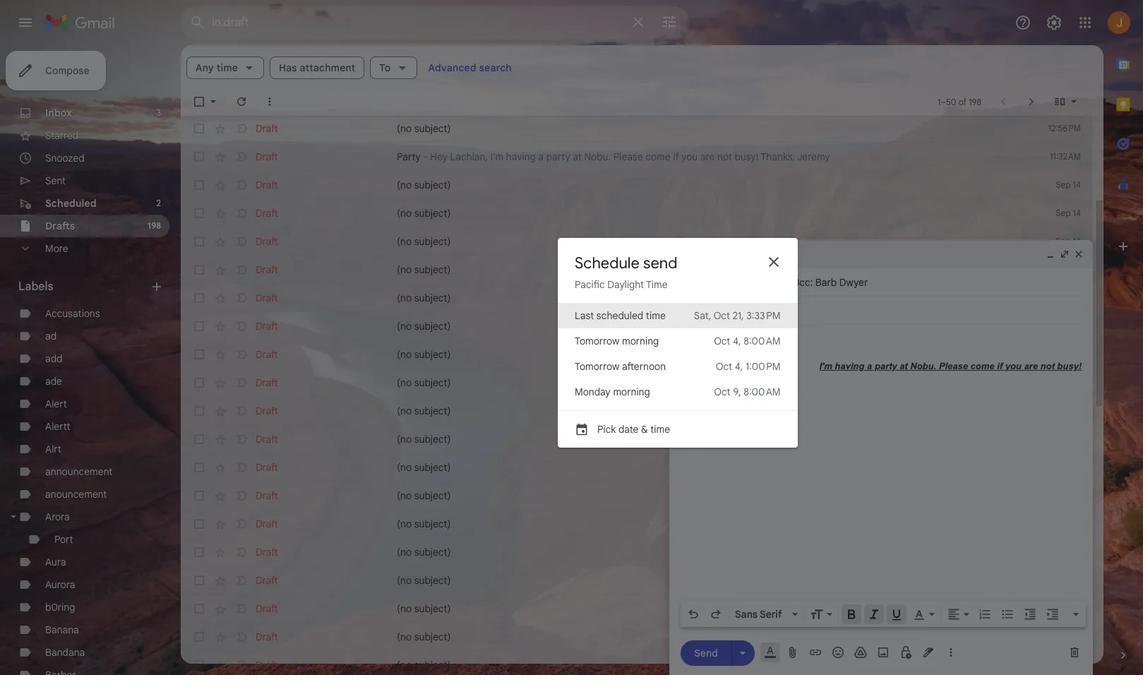 Task type: locate. For each thing, give the bounding box(es) containing it.
1 vertical spatial 4,
[[735, 360, 743, 373]]

10 not important switch from the top
[[234, 376, 249, 390]]

last
[[575, 309, 594, 322]]

4, for 1:00 pm
[[735, 360, 743, 373]]

tomorrow for tomorrow afternoon
[[575, 360, 620, 373]]

20 draft from the top
[[256, 659, 278, 672]]

5 draft from the top
[[256, 235, 278, 248]]

draft
[[256, 122, 278, 135], [256, 150, 278, 163], [256, 179, 278, 191], [256, 207, 278, 220], [256, 235, 278, 248], [256, 263, 278, 276], [256, 292, 278, 304], [256, 320, 278, 333], [256, 348, 278, 361], [256, 376, 278, 389], [256, 405, 278, 417], [256, 433, 278, 446], [256, 461, 278, 474], [256, 489, 278, 502], [256, 518, 278, 530], [256, 546, 278, 559], [256, 574, 278, 587], [256, 602, 278, 615], [256, 631, 278, 643], [256, 659, 278, 672]]

17 (no subject) from the top
[[397, 602, 451, 615]]

14 row from the top
[[181, 482, 1093, 510]]

3:33 pm
[[747, 309, 781, 322]]

14 subject) from the top
[[414, 518, 451, 530]]

19 draft from the top
[[256, 631, 278, 643]]

6 subject) from the top
[[414, 292, 451, 304]]

main content
[[181, 45, 1104, 675]]

7 (no subject) from the top
[[397, 320, 451, 333]]

8:00 am right "9,"
[[744, 385, 781, 398]]

4 draft from the top
[[256, 207, 278, 220]]

15 draft from the top
[[256, 518, 278, 530]]

12 (no subject) from the top
[[397, 461, 451, 474]]

12 subject) from the top
[[414, 461, 451, 474]]

draft for 14th (no subject) link from the bottom's not important switch
[[256, 292, 278, 304]]

monday
[[575, 385, 611, 398]]

8 (no from the top
[[397, 348, 412, 361]]

not important switch for first (no subject) link
[[234, 121, 249, 136]]

oct for oct 4, 8:00 am
[[714, 334, 731, 347]]

alrt link
[[45, 443, 61, 456]]

19 (no subject) link from the top
[[397, 658, 1015, 672]]

15 subject) from the top
[[414, 546, 451, 559]]

0 vertical spatial 4,
[[733, 334, 741, 347]]

menu item
[[558, 303, 798, 328], [558, 328, 798, 353], [558, 353, 798, 379], [558, 379, 798, 404]]

pacific daylight time
[[575, 278, 668, 291]]

inbox link
[[45, 107, 72, 119]]

1:00 pm
[[746, 360, 781, 373]]

more button
[[0, 237, 169, 260]]

17 subject) from the top
[[414, 602, 451, 615]]

oct left 21,
[[714, 309, 730, 322]]

morning
[[622, 334, 659, 347], [613, 385, 650, 398]]

banana link
[[45, 624, 79, 636]]

if
[[673, 150, 679, 163]]

main content containing has attachment
[[181, 45, 1104, 675]]

refresh image
[[234, 95, 249, 109]]

schedule send heading
[[575, 253, 678, 272]]

you
[[682, 150, 698, 163]]

0 vertical spatial time
[[646, 309, 666, 322]]

2
[[157, 198, 161, 208]]

1 menu item from the top
[[558, 303, 798, 328]]

arora link
[[45, 511, 70, 523]]

menu item containing monday morning
[[558, 379, 798, 404]]

1 vertical spatial time
[[651, 423, 670, 435]]

scheduled
[[597, 309, 644, 322]]

draft for not important switch for first (no subject) link
[[256, 122, 278, 135]]

daylight
[[608, 278, 644, 291]]

pacific
[[575, 278, 605, 291]]

row
[[181, 114, 1093, 143], [181, 143, 1093, 171], [181, 171, 1093, 199], [181, 199, 1093, 227], [181, 227, 1093, 256], [181, 256, 1093, 284], [181, 284, 1093, 312], [181, 312, 1093, 340], [181, 340, 1093, 369], [181, 369, 1093, 397], [181, 397, 1093, 425], [181, 425, 1093, 453], [181, 453, 1093, 482], [181, 482, 1093, 510], [181, 510, 1093, 538], [181, 538, 1093, 566], [181, 566, 1093, 595], [181, 595, 1093, 623], [181, 623, 1093, 651], [181, 651, 1093, 675]]

16 (no from the top
[[397, 574, 412, 587]]

draft for 19th not important switch from the bottom
[[256, 150, 278, 163]]

7 (no subject) link from the top
[[397, 319, 1015, 333]]

draft for not important switch corresponding to 18th (no subject) link
[[256, 631, 278, 643]]

not important switch for 7th (no subject) link from the top
[[234, 319, 249, 333]]

12 row from the top
[[181, 425, 1093, 453]]

10 (no subject) link from the top
[[397, 404, 1015, 418]]

draft for not important switch for ninth (no subject) link from the top
[[256, 376, 278, 389]]

4 sep from the top
[[1056, 264, 1071, 275]]

labels navigation
[[0, 45, 181, 675]]

come
[[646, 150, 671, 163]]

oct 4, 1:00 pm
[[716, 360, 781, 373]]

5 (no from the top
[[397, 263, 412, 276]]

6 14 from the top
[[1073, 321, 1081, 331]]

9 cell from the top
[[1042, 658, 1093, 672]]

at
[[573, 150, 582, 163]]

1 vertical spatial 8:00 am
[[744, 385, 781, 398]]

time
[[646, 309, 666, 322], [651, 423, 670, 435]]

tomorrow down last
[[575, 334, 620, 347]]

13 subject) from the top
[[414, 489, 451, 502]]

13 (no subject) from the top
[[397, 489, 451, 502]]

&
[[641, 423, 648, 435]]

not important switch for 8th (no subject) link from the bottom of the page
[[234, 460, 249, 475]]

5 sep 14 from the top
[[1056, 292, 1081, 303]]

ad
[[45, 330, 57, 343]]

4 cell from the top
[[1042, 460, 1093, 475]]

oct left "9,"
[[714, 385, 731, 398]]

16 not important switch from the top
[[234, 545, 249, 559]]

port link
[[54, 533, 73, 546]]

draft for not important switch related to 16th (no subject) link from the top of the page
[[256, 574, 278, 587]]

draft for not important switch associated with 17th (no subject) link from the bottom of the page
[[256, 207, 278, 220]]

accusations
[[45, 307, 100, 320]]

not important switch for 15th (no subject) link from the bottom
[[234, 263, 249, 277]]

13 row from the top
[[181, 453, 1093, 482]]

19 not important switch from the top
[[234, 630, 249, 644]]

search mail image
[[185, 10, 210, 35]]

11:32 am
[[1050, 151, 1081, 162]]

snoozed link
[[45, 152, 85, 165]]

1 not important switch from the top
[[234, 121, 249, 136]]

draft for not important switch related to 14th (no subject) link from the top
[[256, 518, 278, 530]]

ade link
[[45, 375, 62, 388]]

3 (no subject) from the top
[[397, 207, 451, 220]]

15 not important switch from the top
[[234, 517, 249, 531]]

5 cell from the top
[[1042, 489, 1093, 503]]

are
[[700, 150, 715, 163]]

draft for not important switch associated with seventh (no subject) link from the bottom of the page
[[256, 489, 278, 502]]

pick date & time
[[597, 423, 670, 435]]

pick date & time menu item
[[558, 410, 798, 447]]

having
[[506, 150, 536, 163]]

3 not important switch from the top
[[234, 178, 249, 192]]

3 (no subject) link from the top
[[397, 206, 1015, 220]]

11 row from the top
[[181, 397, 1093, 425]]

oct down 'sat, oct 21, 3:33 pm'
[[714, 334, 731, 347]]

198
[[148, 220, 161, 231]]

10 draft from the top
[[256, 376, 278, 389]]

not important switch for 17th (no subject) link from the bottom of the page
[[234, 206, 249, 220]]

17 not important switch from the top
[[234, 573, 249, 588]]

has
[[279, 61, 297, 74]]

announcement
[[45, 465, 112, 478]]

morning up afternoon
[[622, 334, 659, 347]]

time down time
[[646, 309, 666, 322]]

draft for not important switch corresponding to 19th (no subject) link from the top of the page
[[256, 659, 278, 672]]

1 tomorrow from the top
[[575, 334, 620, 347]]

draft for not important switch corresponding to second (no subject) link from the top
[[256, 179, 278, 191]]

7 14 from the top
[[1073, 603, 1081, 614]]

0 vertical spatial morning
[[622, 334, 659, 347]]

sep
[[1056, 179, 1071, 190], [1056, 208, 1071, 218], [1056, 236, 1071, 246], [1056, 264, 1071, 275], [1056, 292, 1071, 303], [1056, 321, 1071, 331], [1056, 603, 1071, 614], [1056, 631, 1071, 642]]

drafts
[[45, 220, 75, 232]]

11 (no from the top
[[397, 433, 412, 446]]

16 draft from the top
[[256, 546, 278, 559]]

6 not important switch from the top
[[234, 263, 249, 277]]

morning down tomorrow afternoon
[[613, 385, 650, 398]]

10 (no from the top
[[397, 405, 412, 417]]

not important switch for eighth (no subject) link from the top of the page
[[234, 347, 249, 362]]

oct down oct 4, 8:00 am
[[716, 360, 732, 373]]

14 for second (no subject) link from the top
[[1073, 179, 1081, 190]]

menu
[[558, 303, 798, 447]]

oct
[[714, 309, 730, 322], [714, 334, 731, 347], [716, 360, 732, 373], [714, 385, 731, 398]]

banana
[[45, 624, 79, 636]]

0 vertical spatial tomorrow
[[575, 334, 620, 347]]

14
[[1073, 179, 1081, 190], [1073, 208, 1081, 218], [1073, 236, 1081, 246], [1073, 264, 1081, 275], [1073, 292, 1081, 303], [1073, 321, 1081, 331], [1073, 603, 1081, 614], [1073, 631, 1081, 642]]

4,
[[733, 334, 741, 347], [735, 360, 743, 373]]

aurora link
[[45, 578, 75, 591]]

16 (no subject) link from the top
[[397, 573, 1015, 588]]

None search field
[[181, 6, 689, 40]]

tomorrow up the monday
[[575, 360, 620, 373]]

8:00 am
[[744, 334, 781, 347], [744, 385, 781, 398]]

sep 14
[[1056, 179, 1081, 190], [1056, 208, 1081, 218], [1056, 236, 1081, 246], [1056, 264, 1081, 275], [1056, 292, 1081, 303], [1056, 321, 1081, 331], [1056, 603, 1081, 614], [1056, 631, 1081, 642]]

14 for 4th (no subject) link
[[1073, 236, 1081, 246]]

8 14 from the top
[[1073, 631, 1081, 642]]

3 draft from the top
[[256, 179, 278, 191]]

4, down 'sat, oct 21, 3:33 pm'
[[733, 334, 741, 347]]

2 draft from the top
[[256, 150, 278, 163]]

3 menu item from the top
[[558, 353, 798, 379]]

15 (no subject) link from the top
[[397, 545, 1015, 559]]

draft for eighth (no subject) link from the top of the page not important switch
[[256, 348, 278, 361]]

aura
[[45, 556, 66, 569]]

draft for not important switch for 11th (no subject) link from the top
[[256, 433, 278, 446]]

advanced search button
[[423, 55, 518, 81]]

add
[[45, 352, 62, 365]]

13 (no from the top
[[397, 489, 412, 502]]

schedule send
[[575, 253, 678, 272]]

9 draft from the top
[[256, 348, 278, 361]]

8 subject) from the top
[[414, 348, 451, 361]]

10 subject) from the top
[[414, 405, 451, 417]]

1 vertical spatial morning
[[613, 385, 650, 398]]

9 row from the top
[[181, 340, 1093, 369]]

not important switch for 14th (no subject) link from the top
[[234, 517, 249, 531]]

b0ring
[[45, 601, 75, 614]]

3 (no from the top
[[397, 207, 412, 220]]

4 subject) from the top
[[414, 235, 451, 248]]

not important switch for third (no subject) link from the bottom of the page
[[234, 602, 249, 616]]

0 vertical spatial 8:00 am
[[744, 334, 781, 347]]

search
[[479, 61, 512, 74]]

inbox
[[45, 107, 72, 119]]

1 vertical spatial tomorrow
[[575, 360, 620, 373]]

monday morning
[[575, 385, 650, 398]]

4 14 from the top
[[1073, 264, 1081, 275]]

subject)
[[414, 122, 451, 135], [414, 179, 451, 191], [414, 207, 451, 220], [414, 235, 451, 248], [414, 263, 451, 276], [414, 292, 451, 304], [414, 320, 451, 333], [414, 348, 451, 361], [414, 376, 451, 389], [414, 405, 451, 417], [414, 433, 451, 446], [414, 461, 451, 474], [414, 489, 451, 502], [414, 518, 451, 530], [414, 546, 451, 559], [414, 574, 451, 587], [414, 602, 451, 615], [414, 631, 451, 643], [414, 659, 451, 672]]

b0ring link
[[45, 601, 75, 614]]

not important switch
[[234, 121, 249, 136], [234, 150, 249, 164], [234, 178, 249, 192], [234, 206, 249, 220], [234, 234, 249, 249], [234, 263, 249, 277], [234, 291, 249, 305], [234, 319, 249, 333], [234, 347, 249, 362], [234, 376, 249, 390], [234, 404, 249, 418], [234, 432, 249, 446], [234, 460, 249, 475], [234, 489, 249, 503], [234, 517, 249, 531], [234, 545, 249, 559], [234, 573, 249, 588], [234, 602, 249, 616], [234, 630, 249, 644], [234, 658, 249, 672]]

6 draft from the top
[[256, 263, 278, 276]]

alrt
[[45, 443, 61, 456]]

not important switch for seventh (no subject) link from the bottom of the page
[[234, 489, 249, 503]]

13 not important switch from the top
[[234, 460, 249, 475]]

advanced search
[[428, 61, 512, 74]]

tab list
[[1104, 45, 1143, 624]]

(no subject) link
[[397, 121, 1015, 136], [397, 178, 1015, 192], [397, 206, 1015, 220], [397, 234, 1015, 249], [397, 263, 1015, 277], [397, 291, 1015, 305], [397, 319, 1015, 333], [397, 347, 1015, 362], [397, 376, 1015, 390], [397, 404, 1015, 418], [397, 432, 1015, 446], [397, 460, 1015, 475], [397, 489, 1015, 503], [397, 517, 1015, 531], [397, 545, 1015, 559], [397, 573, 1015, 588], [397, 602, 1015, 616], [397, 630, 1015, 644], [397, 658, 1015, 672]]

(no
[[397, 122, 412, 135], [397, 179, 412, 191], [397, 207, 412, 220], [397, 235, 412, 248], [397, 263, 412, 276], [397, 292, 412, 304], [397, 320, 412, 333], [397, 348, 412, 361], [397, 376, 412, 389], [397, 405, 412, 417], [397, 433, 412, 446], [397, 461, 412, 474], [397, 489, 412, 502], [397, 518, 412, 530], [397, 546, 412, 559], [397, 574, 412, 587], [397, 602, 412, 615], [397, 631, 412, 643], [397, 659, 412, 672]]

cell
[[1042, 376, 1093, 390], [1042, 404, 1093, 418], [1042, 432, 1093, 446], [1042, 460, 1093, 475], [1042, 489, 1093, 503], [1042, 517, 1093, 531], [1042, 545, 1093, 559], [1042, 573, 1093, 588], [1042, 658, 1093, 672]]

16 subject) from the top
[[414, 574, 451, 587]]

7 not important switch from the top
[[234, 291, 249, 305]]

14 not important switch from the top
[[234, 489, 249, 503]]

not important switch for 14th (no subject) link from the bottom
[[234, 291, 249, 305]]

aurora
[[45, 578, 75, 591]]

sat, oct 21, 3:33 pm
[[694, 309, 781, 322]]

3 cell from the top
[[1042, 432, 1093, 446]]

menu item containing tomorrow morning
[[558, 328, 798, 353]]

has attachment
[[279, 61, 355, 74]]

snoozed
[[45, 152, 85, 165]]

12 not important switch from the top
[[234, 432, 249, 446]]

schedule
[[575, 253, 640, 272]]

9 (no subject) from the top
[[397, 376, 451, 389]]

last scheduled time
[[575, 309, 666, 322]]

4, left 1:00 pm
[[735, 360, 743, 373]]

busy!
[[735, 150, 759, 163]]

8:00 am up 1:00 pm
[[744, 334, 781, 347]]

4 not important switch from the top
[[234, 206, 249, 220]]

main menu image
[[17, 14, 34, 31]]

time right "&"
[[651, 423, 670, 435]]



Task type: describe. For each thing, give the bounding box(es) containing it.
2 row from the top
[[181, 143, 1093, 171]]

16 (no subject) from the top
[[397, 574, 451, 587]]

ade
[[45, 375, 62, 388]]

14 (no subject) from the top
[[397, 518, 451, 530]]

12 (no from the top
[[397, 461, 412, 474]]

4, for 8:00 am
[[733, 334, 741, 347]]

8 (no subject) from the top
[[397, 348, 451, 361]]

5 (no subject) link from the top
[[397, 263, 1015, 277]]

attachment
[[300, 61, 355, 74]]

alert link
[[45, 398, 67, 410]]

11 (no subject) from the top
[[397, 433, 451, 446]]

1 (no subject) link from the top
[[397, 121, 1015, 136]]

scheduled link
[[45, 197, 96, 210]]

5 row from the top
[[181, 227, 1093, 256]]

4 (no from the top
[[397, 235, 412, 248]]

draft for 15th (no subject) link from the bottom not important switch
[[256, 263, 278, 276]]

oct for oct 4, 1:00 pm
[[716, 360, 732, 373]]

8:00 am for oct 9, 8:00 am
[[744, 385, 781, 398]]

nobu.
[[584, 150, 611, 163]]

thanks,
[[761, 150, 795, 163]]

drafts link
[[45, 220, 75, 232]]

tomorrow morning
[[575, 334, 659, 347]]

14 for 15th (no subject) link from the bottom
[[1073, 264, 1081, 275]]

5 (no subject) from the top
[[397, 263, 451, 276]]

morning for monday morning
[[613, 385, 650, 398]]

2 cell from the top
[[1042, 404, 1093, 418]]

compose
[[45, 64, 89, 77]]

7 subject) from the top
[[414, 320, 451, 333]]

1 subject) from the top
[[414, 122, 451, 135]]

12:56 pm
[[1048, 123, 1081, 133]]

menu containing last scheduled time
[[558, 303, 798, 447]]

2 sep from the top
[[1056, 208, 1071, 218]]

2 sep 14 from the top
[[1056, 208, 1081, 218]]

a
[[538, 150, 544, 163]]

19 (no from the top
[[397, 659, 412, 672]]

menu item containing last scheduled time
[[558, 303, 798, 328]]

6 (no from the top
[[397, 292, 412, 304]]

8 sep from the top
[[1056, 631, 1071, 642]]

2 subject) from the top
[[414, 179, 451, 191]]

party
[[546, 150, 570, 163]]

1 sep from the top
[[1056, 179, 1071, 190]]

11 subject) from the top
[[414, 433, 451, 446]]

bandana
[[45, 646, 85, 659]]

labels
[[18, 280, 53, 294]]

4 row from the top
[[181, 199, 1093, 227]]

hey
[[430, 150, 448, 163]]

advanced
[[428, 61, 477, 74]]

draft for not important switch for 10th (no subject) link from the bottom of the page
[[256, 405, 278, 417]]

17 (no from the top
[[397, 602, 412, 615]]

ad link
[[45, 330, 57, 343]]

toggle split pane mode image
[[1053, 95, 1067, 109]]

17 row from the top
[[181, 566, 1093, 595]]

tomorrow afternoon
[[575, 360, 666, 373]]

20 row from the top
[[181, 651, 1093, 675]]

19 row from the top
[[181, 623, 1093, 651]]

not important switch for 15th (no subject) link from the top of the page
[[234, 545, 249, 559]]

6 sep from the top
[[1056, 321, 1071, 331]]

16 row from the top
[[181, 538, 1093, 566]]

not important switch for 16th (no subject) link from the top of the page
[[234, 573, 249, 588]]

alertt
[[45, 420, 70, 433]]

4 (no subject) from the top
[[397, 235, 451, 248]]

3 row from the top
[[181, 171, 1093, 199]]

draft for not important switch associated with 7th (no subject) link from the top
[[256, 320, 278, 333]]

oct 9, 8:00 am
[[714, 385, 781, 398]]

7 sep from the top
[[1056, 603, 1071, 614]]

8 (no subject) link from the top
[[397, 347, 1015, 362]]

menu item containing tomorrow afternoon
[[558, 353, 798, 379]]

18 (no subject) from the top
[[397, 631, 451, 643]]

7 row from the top
[[181, 284, 1093, 312]]

1 (no from the top
[[397, 122, 412, 135]]

not important switch for 10th (no subject) link from the bottom of the page
[[234, 404, 249, 418]]

18 (no from the top
[[397, 631, 412, 643]]

aura link
[[45, 556, 66, 569]]

5 subject) from the top
[[414, 263, 451, 276]]

14 for 17th (no subject) link from the bottom of the page
[[1073, 208, 1081, 218]]

tomorrow for tomorrow morning
[[575, 334, 620, 347]]

arora
[[45, 511, 70, 523]]

8 row from the top
[[181, 312, 1093, 340]]

2 not important switch from the top
[[234, 150, 249, 164]]

not
[[717, 150, 732, 163]]

4 (no subject) link from the top
[[397, 234, 1015, 249]]

oct 4, 8:00 am
[[714, 334, 781, 347]]

1 cell from the top
[[1042, 376, 1093, 390]]

anouncement link
[[45, 488, 107, 501]]

10 (no subject) from the top
[[397, 405, 451, 417]]

sent link
[[45, 174, 66, 187]]

15 (no subject) from the top
[[397, 546, 451, 559]]

3 subject) from the top
[[414, 207, 451, 220]]

time inside menu item
[[651, 423, 670, 435]]

advanced search options image
[[655, 8, 684, 36]]

labels heading
[[18, 280, 150, 294]]

port
[[54, 533, 73, 546]]

schedule send dialog
[[558, 238, 798, 447]]

9 (no subject) link from the top
[[397, 376, 1015, 390]]

6 (no subject) link from the top
[[397, 291, 1015, 305]]

jeremy
[[797, 150, 830, 163]]

3
[[156, 107, 161, 118]]

6 cell from the top
[[1042, 517, 1093, 531]]

announcement link
[[45, 465, 112, 478]]

14 for 18th (no subject) link
[[1073, 631, 1081, 642]]

1 sep 14 from the top
[[1056, 179, 1081, 190]]

not important switch for 19th (no subject) link from the top of the page
[[234, 658, 249, 672]]

9,
[[733, 385, 741, 398]]

3 sep 14 from the top
[[1056, 236, 1081, 246]]

15 (no from the top
[[397, 546, 412, 559]]

21,
[[733, 309, 744, 322]]

14 (no from the top
[[397, 518, 412, 530]]

draft for 4th (no subject) link not important switch
[[256, 235, 278, 248]]

14 for third (no subject) link from the bottom of the page
[[1073, 603, 1081, 614]]

more
[[45, 242, 68, 255]]

starred link
[[45, 129, 79, 142]]

thu, sep 14, 2023, 2:28 pm element
[[1056, 347, 1081, 362]]

anouncement
[[45, 488, 107, 501]]

1 (no subject) from the top
[[397, 122, 451, 135]]

8:00 am for oct 4, 8:00 am
[[744, 334, 781, 347]]

pick
[[597, 423, 616, 435]]

bandana link
[[45, 646, 85, 659]]

7 (no from the top
[[397, 320, 412, 333]]

1 row from the top
[[181, 114, 1093, 143]]

18 subject) from the top
[[414, 631, 451, 643]]

time
[[646, 278, 668, 291]]

2 (no subject) from the top
[[397, 179, 451, 191]]

has attachment button
[[270, 56, 365, 79]]

-
[[423, 150, 428, 163]]

starred
[[45, 129, 79, 142]]

10 row from the top
[[181, 369, 1093, 397]]

please
[[613, 150, 643, 163]]

not important switch for ninth (no subject) link from the top
[[234, 376, 249, 390]]

not important switch for 18th (no subject) link
[[234, 630, 249, 644]]

18 row from the top
[[181, 595, 1093, 623]]

draft for third (no subject) link from the bottom of the page not important switch
[[256, 602, 278, 615]]

older image
[[1025, 95, 1039, 109]]

19 (no subject) from the top
[[397, 659, 451, 672]]

accusations link
[[45, 307, 100, 320]]

9 subject) from the top
[[414, 376, 451, 389]]

clear search image
[[624, 8, 653, 36]]

date
[[619, 423, 639, 435]]

5 sep from the top
[[1056, 292, 1071, 303]]

2 (no subject) link from the top
[[397, 178, 1015, 192]]

time inside menu item
[[646, 309, 666, 322]]

not important switch for second (no subject) link from the top
[[234, 178, 249, 192]]

6 (no subject) from the top
[[397, 292, 451, 304]]

18 (no subject) link from the top
[[397, 630, 1015, 644]]

19 subject) from the top
[[414, 659, 451, 672]]

not important switch for 11th (no subject) link from the top
[[234, 432, 249, 446]]

i'm
[[491, 150, 504, 163]]

3 sep from the top
[[1056, 236, 1071, 246]]

draft for not important switch corresponding to 8th (no subject) link from the bottom of the page
[[256, 461, 278, 474]]

party
[[397, 150, 421, 163]]

sent
[[45, 174, 66, 187]]

alertt link
[[45, 420, 70, 433]]

8 cell from the top
[[1042, 573, 1093, 588]]

14 (no subject) link from the top
[[397, 517, 1015, 531]]

not important switch for 4th (no subject) link
[[234, 234, 249, 249]]

send
[[643, 253, 678, 272]]

morning for tomorrow morning
[[622, 334, 659, 347]]

13 (no subject) link from the top
[[397, 489, 1015, 503]]

scheduled
[[45, 197, 96, 210]]

4 sep 14 from the top
[[1056, 264, 1081, 275]]

14 for 14th (no subject) link from the bottom
[[1073, 292, 1081, 303]]

draft for not important switch associated with 15th (no subject) link from the top of the page
[[256, 546, 278, 559]]

lachlan,
[[450, 150, 488, 163]]

oct for oct 9, 8:00 am
[[714, 385, 731, 398]]

12 (no subject) link from the top
[[397, 460, 1015, 475]]

7 sep 14 from the top
[[1056, 603, 1081, 614]]

11 (no subject) link from the top
[[397, 432, 1015, 446]]

afternoon
[[622, 360, 666, 373]]

settings image
[[1046, 14, 1063, 31]]

14 for 7th (no subject) link from the top
[[1073, 321, 1081, 331]]

sat,
[[694, 309, 711, 322]]



Task type: vqa. For each thing, say whether or not it's contained in the screenshot.
13th Not important switch from the bottom
yes



